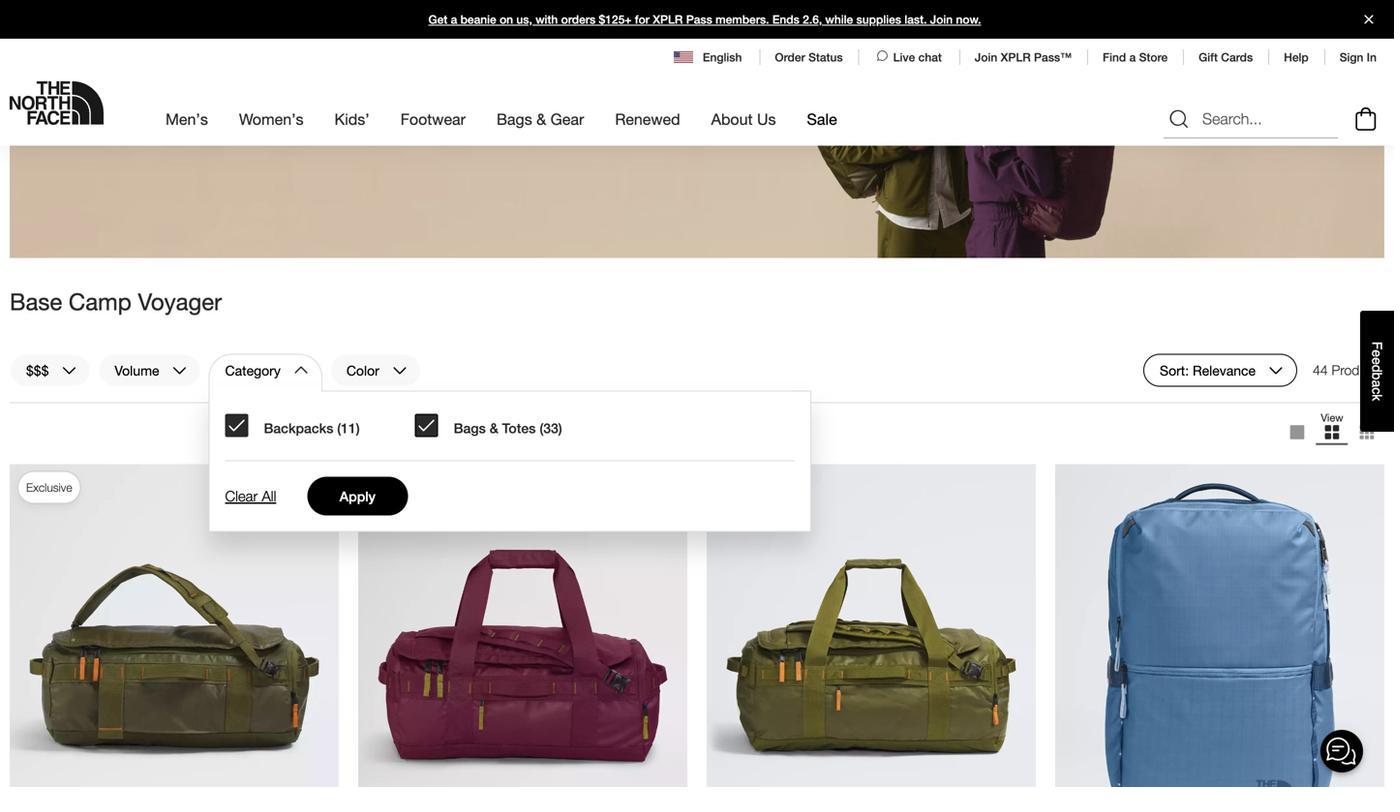 Task type: describe. For each thing, give the bounding box(es) containing it.
2 e from the top
[[1370, 357, 1386, 365]]

backpacks (11)
[[264, 420, 360, 436]]

supplies
[[857, 13, 902, 26]]

0 vertical spatial base
[[159, 108, 222, 140]]

44 products status
[[1313, 354, 1385, 387]]

c
[[1370, 388, 1386, 394]]

2.6,
[[803, 13, 823, 26]]

sale link
[[807, 93, 838, 146]]

base camp voyager duffel—32l image
[[10, 464, 339, 787]]

family.
[[421, 108, 500, 140]]

us
[[757, 110, 776, 128]]

volume
[[115, 363, 159, 378]]

f e e d b a c k button
[[1361, 311, 1395, 432]]

f e e d b a c k
[[1370, 342, 1386, 401]]

sort: relevance button
[[1144, 354, 1298, 387]]

$$$
[[26, 363, 49, 378]]

the north face home page image
[[10, 81, 104, 125]]

bags & totes (33) element
[[454, 420, 562, 437]]

1 horizontal spatial voyager
[[312, 108, 413, 140]]

& for gear
[[537, 110, 546, 128]]

a for get
[[451, 13, 457, 26]]

about
[[712, 110, 753, 128]]

products
[[1332, 362, 1385, 378]]

kids' link
[[335, 93, 370, 146]]

0 horizontal spatial join
[[931, 13, 953, 26]]

(33)
[[540, 420, 562, 436]]

apply
[[340, 488, 376, 504]]

0 horizontal spatial base
[[10, 288, 62, 315]]

men's
[[166, 110, 208, 128]]

on
[[500, 13, 513, 26]]

sale
[[807, 110, 838, 128]]

status
[[809, 50, 843, 64]]

44 products
[[1313, 362, 1385, 378]]

join xplr pass™
[[975, 50, 1072, 64]]

with
[[536, 13, 558, 26]]

live
[[894, 50, 916, 64]]

pass™
[[1034, 50, 1072, 64]]

gift
[[1199, 50, 1218, 64]]

color
[[347, 363, 379, 378]]

backpacks (11) element
[[264, 420, 360, 437]]

get a beanie on us, with orders $125+ for xplr pass members. ends 2.6, while supplies last. join now. link
[[0, 0, 1395, 39]]

for
[[635, 13, 650, 26]]

sign in
[[1340, 50, 1377, 64]]

k
[[1370, 394, 1386, 401]]

clear all
[[225, 488, 276, 505]]

view list box
[[1280, 411, 1385, 454]]

find a store
[[1103, 50, 1168, 64]]

view
[[1322, 412, 1344, 424]]

sign
[[1340, 50, 1364, 64]]

help link
[[1285, 50, 1309, 64]]

view cart image
[[1351, 105, 1382, 134]]

meet
[[41, 108, 104, 140]]

base camp voyager daypack image
[[1056, 464, 1385, 787]]

search all image
[[1168, 108, 1191, 131]]

gear
[[551, 110, 584, 128]]

base camp voyager duffel—62l image
[[707, 464, 1036, 787]]

clear all button
[[225, 485, 276, 508]]

find a store link
[[1103, 50, 1168, 64]]

last.
[[905, 13, 927, 26]]

join xplr pass™ link
[[975, 50, 1072, 64]]

in
[[1367, 50, 1377, 64]]

bags & totes (33) link
[[415, 414, 605, 437]]

clear
[[225, 488, 258, 505]]

meet the base camp voyager family.
[[41, 108, 507, 140]]

help
[[1285, 50, 1309, 64]]

exclusive
[[26, 481, 72, 495]]

44
[[1313, 362, 1329, 378]]

1 vertical spatial join
[[975, 50, 998, 64]]

order status link
[[775, 50, 843, 64]]

sort:
[[1160, 363, 1190, 378]]

view button
[[1315, 411, 1350, 454]]

bags for bags & totes (33)
[[454, 420, 486, 436]]

footwear link
[[401, 93, 466, 146]]



Task type: vqa. For each thing, say whether or not it's contained in the screenshot.
3
no



Task type: locate. For each thing, give the bounding box(es) containing it.
base
[[159, 108, 222, 140], [10, 288, 62, 315]]

now.
[[956, 13, 982, 26]]

get
[[429, 13, 448, 26]]

pass
[[686, 13, 713, 26]]

about us link
[[712, 93, 776, 146]]

1 horizontal spatial &
[[537, 110, 546, 128]]

1 horizontal spatial xplr
[[1001, 50, 1031, 64]]

0 vertical spatial &
[[537, 110, 546, 128]]

1 vertical spatial xplr
[[1001, 50, 1031, 64]]

0 vertical spatial join
[[931, 13, 953, 26]]

sort: relevance
[[1160, 363, 1256, 378]]

close image
[[1357, 15, 1382, 24]]

women's
[[239, 110, 304, 128]]

orders
[[561, 13, 596, 26]]

xplr
[[653, 13, 683, 26], [1001, 50, 1031, 64]]

0 horizontal spatial bags
[[454, 420, 486, 436]]

category
[[225, 363, 281, 378]]

2 horizontal spatial a
[[1370, 380, 1386, 388]]

find
[[1103, 50, 1127, 64]]

backpacks
[[264, 420, 334, 436]]

$125+
[[599, 13, 632, 26]]

studio shot of a man in all green tekware from the north face and a woman in all purple with base camp voyagers on their backs. image
[[10, 0, 1385, 258]]

0 horizontal spatial xplr
[[653, 13, 683, 26]]

totes
[[502, 420, 536, 436]]

base camp voyager
[[10, 288, 222, 315]]

1 horizontal spatial a
[[1130, 50, 1136, 64]]

1 horizontal spatial camp
[[230, 108, 304, 140]]

renewed
[[615, 110, 681, 128]]

volume button
[[98, 354, 201, 387]]

chat
[[919, 50, 942, 64]]

camp right men's link in the left of the page
[[230, 108, 304, 140]]

category button
[[209, 354, 322, 387]]

get a beanie on us, with orders $125+ for xplr pass members. ends 2.6, while supplies last. join now.
[[429, 13, 982, 26]]

0 horizontal spatial camp
[[69, 288, 132, 315]]

a right get
[[451, 13, 457, 26]]

e
[[1370, 350, 1386, 357], [1370, 357, 1386, 365]]

members.
[[716, 13, 770, 26]]

& left gear
[[537, 110, 546, 128]]

join down now.
[[975, 50, 998, 64]]

women's link
[[239, 93, 304, 146]]

1 vertical spatial bags
[[454, 420, 486, 436]]

beanie
[[461, 13, 497, 26]]

ends
[[773, 13, 800, 26]]

english
[[703, 50, 742, 64]]

a inside button
[[1370, 380, 1386, 388]]

1 vertical spatial a
[[1130, 50, 1136, 64]]

1 horizontal spatial bags
[[497, 110, 532, 128]]

e up d
[[1370, 350, 1386, 357]]

about us
[[712, 110, 776, 128]]

xplr left pass™
[[1001, 50, 1031, 64]]

the
[[112, 108, 151, 140]]

order status
[[775, 50, 843, 64]]

men's link
[[166, 93, 208, 146]]

$$$ button
[[10, 354, 90, 387]]

2 vertical spatial a
[[1370, 380, 1386, 388]]

Search search field
[[1164, 100, 1339, 139]]

all
[[262, 488, 276, 505]]

base right "the"
[[159, 108, 222, 140]]

f
[[1370, 342, 1386, 350]]

1 vertical spatial base
[[10, 288, 62, 315]]

0 vertical spatial voyager
[[312, 108, 413, 140]]

0 vertical spatial a
[[451, 13, 457, 26]]

0 horizontal spatial a
[[451, 13, 457, 26]]

base camp voyager duffel—42l image
[[358, 464, 688, 787]]

& left totes in the bottom left of the page
[[490, 420, 499, 436]]

color button
[[330, 354, 421, 387]]

live chat
[[894, 50, 942, 64]]

bags & totes (33)
[[454, 420, 562, 436]]

voyager
[[312, 108, 413, 140], [138, 288, 222, 315]]

gift cards link
[[1199, 50, 1254, 64]]

cards
[[1222, 50, 1254, 64]]

gift cards
[[1199, 50, 1254, 64]]

a right find
[[1130, 50, 1136, 64]]

1 e from the top
[[1370, 350, 1386, 357]]

0 vertical spatial camp
[[230, 108, 304, 140]]

store
[[1140, 50, 1168, 64]]

d
[[1370, 365, 1386, 372]]

bags left totes in the bottom left of the page
[[454, 420, 486, 436]]

a for find
[[1130, 50, 1136, 64]]

a up k at right bottom
[[1370, 380, 1386, 388]]

bags & gear link
[[497, 93, 584, 146]]

1 horizontal spatial join
[[975, 50, 998, 64]]

join right last. in the top right of the page
[[931, 13, 953, 26]]

apply button
[[307, 477, 408, 516]]

1 horizontal spatial base
[[159, 108, 222, 140]]

bags left gear
[[497, 110, 532, 128]]

us,
[[517, 13, 533, 26]]

e up b
[[1370, 357, 1386, 365]]

1 vertical spatial camp
[[69, 288, 132, 315]]

camp up volume
[[69, 288, 132, 315]]

&
[[537, 110, 546, 128], [490, 420, 499, 436]]

0 vertical spatial xplr
[[653, 13, 683, 26]]

xplr right for
[[653, 13, 683, 26]]

while
[[826, 13, 854, 26]]

0 horizontal spatial &
[[490, 420, 499, 436]]

0 vertical spatial bags
[[497, 110, 532, 128]]

camp
[[230, 108, 304, 140], [69, 288, 132, 315]]

sign in button
[[1340, 50, 1377, 64]]

kids'
[[335, 110, 370, 128]]

bags for bags & gear
[[497, 110, 532, 128]]

renewed link
[[615, 93, 681, 146]]

0 horizontal spatial voyager
[[138, 288, 222, 315]]

footwear
[[401, 110, 466, 128]]

order
[[775, 50, 806, 64]]

live chat button
[[874, 48, 944, 66]]

join
[[931, 13, 953, 26], [975, 50, 998, 64]]

(11)
[[337, 420, 360, 436]]

english link
[[674, 48, 744, 66]]

bags & gear
[[497, 110, 584, 128]]

1 vertical spatial voyager
[[138, 288, 222, 315]]

1 vertical spatial &
[[490, 420, 499, 436]]

base up "$$$"
[[10, 288, 62, 315]]

& for totes
[[490, 420, 499, 436]]

b
[[1370, 372, 1386, 380]]

relevance
[[1193, 363, 1256, 378]]



